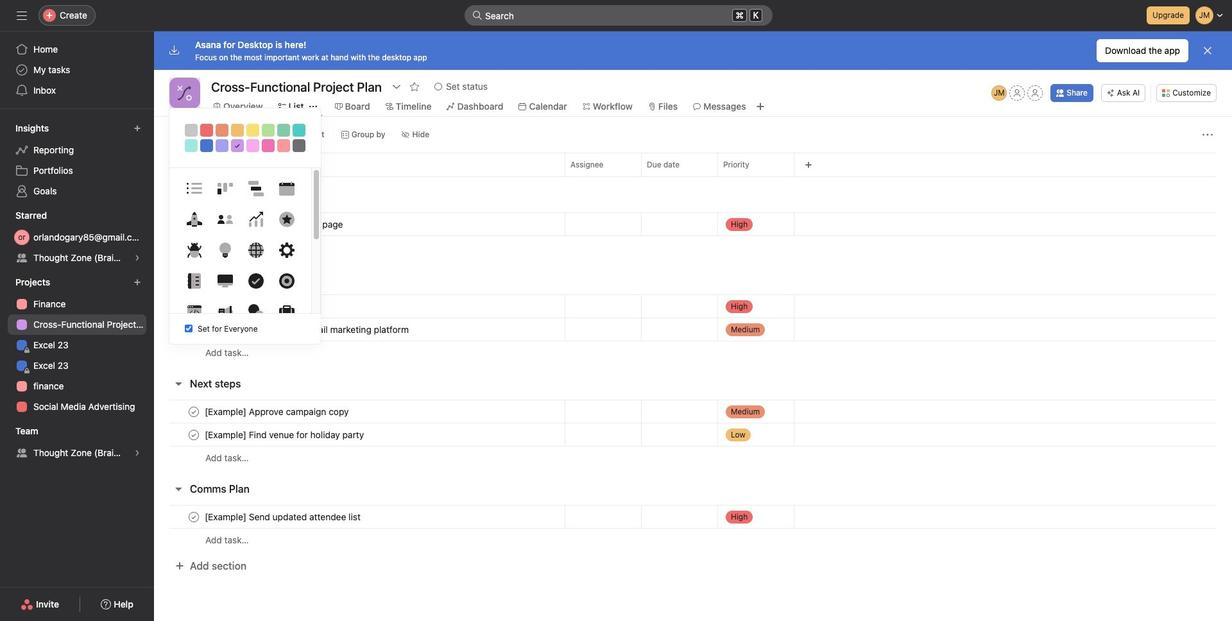 Task type: vqa. For each thing, say whether or not it's contained in the screenshot.
THE CALENDAR
no



Task type: describe. For each thing, give the bounding box(es) containing it.
globe image
[[248, 243, 263, 258]]

[example] finalize budget cell
[[154, 295, 565, 318]]

[example] send updated attendee list cell
[[154, 505, 565, 529]]

collapse task list for this group image
[[173, 484, 184, 494]]

bug image
[[186, 243, 202, 258]]

show options image
[[391, 81, 402, 92]]

task name text field for mark complete checkbox inside [example] evaluate new email marketing platform cell
[[202, 323, 413, 336]]

teams element
[[0, 420, 154, 466]]

check image
[[248, 273, 263, 289]]

timeline image
[[248, 181, 263, 196]]

mark complete image for task name text box within the [example] find venue for holiday party cell
[[186, 427, 201, 442]]

mark complete checkbox inside [example] approve campaign copy cell
[[186, 404, 201, 419]]

[example] evaluate new email marketing platform cell
[[154, 318, 565, 341]]

starred element
[[0, 204, 154, 271]]

insights element
[[0, 117, 154, 204]]

mark complete image for task name text box within the [example] redesign landing page cell
[[186, 217, 201, 232]]

task name text field for mark complete checkbox inside [example] find venue for holiday party cell
[[202, 428, 368, 441]]

light bulb image
[[217, 243, 233, 258]]

tab actions image
[[309, 103, 317, 110]]

more actions image
[[1202, 130, 1213, 140]]

prominent image
[[472, 10, 483, 21]]

projects element
[[0, 271, 154, 420]]

task name text field for mark complete option within [example] redesign landing page cell
[[202, 218, 347, 231]]

mark complete checkbox for 'header milestones' tree grid
[[186, 299, 201, 314]]

add to starred image
[[409, 81, 420, 92]]

global element
[[0, 31, 154, 108]]

star image
[[279, 212, 294, 227]]

mark complete image for task name text box within [example] evaluate new email marketing platform cell
[[186, 322, 201, 337]]

[example] find venue for holiday party cell
[[154, 423, 565, 447]]

header planning tree grid
[[154, 212, 1232, 259]]

megaphone image
[[217, 304, 233, 320]]

collapse task list for this group image
[[173, 379, 184, 389]]

see details, thought zone (brainstorm space) image
[[133, 449, 141, 457]]

mark complete image for task name text field
[[186, 299, 201, 314]]

line_and_symbols image
[[177, 85, 193, 101]]

see details, thought zone (brainstorm space) image
[[133, 254, 141, 262]]



Task type: locate. For each thing, give the bounding box(es) containing it.
header milestones tree grid
[[154, 295, 1232, 364]]

html image
[[186, 304, 202, 320]]

mark complete checkbox inside [example] send updated attendee list cell
[[186, 509, 201, 525]]

computer image
[[217, 273, 233, 289]]

3 task name text field from the top
[[202, 405, 353, 418]]

3 mark complete image from the top
[[186, 322, 201, 337]]

mark complete checkbox inside [example] evaluate new email marketing platform cell
[[186, 322, 201, 337]]

mark complete image inside [example] approve campaign copy cell
[[186, 404, 201, 419]]

task name text field inside [example] find venue for holiday party cell
[[202, 428, 368, 441]]

2 vertical spatial mark complete checkbox
[[186, 427, 201, 442]]

gear image
[[279, 243, 294, 258]]

Task name text field
[[202, 300, 316, 313]]

mark complete image for task name text box in [example] approve campaign copy cell
[[186, 404, 201, 419]]

task name text field inside [example] send updated attendee list cell
[[202, 510, 364, 523]]

calendar image
[[279, 181, 294, 196]]

new insights image
[[133, 124, 141, 132]]

header next steps tree grid
[[154, 400, 1232, 470]]

mark complete image inside [example] evaluate new email marketing platform cell
[[186, 322, 201, 337]]

2 mark complete image from the top
[[186, 299, 201, 314]]

1 vertical spatial mark complete checkbox
[[186, 299, 201, 314]]

1 mark complete checkbox from the top
[[186, 322, 201, 337]]

mark complete checkbox for [example] approve campaign copy cell
[[186, 427, 201, 442]]

manage project members image
[[992, 85, 1007, 101]]

Task name text field
[[202, 218, 347, 231], [202, 323, 413, 336], [202, 405, 353, 418], [202, 428, 368, 441], [202, 510, 364, 523]]

2 task name text field from the top
[[202, 323, 413, 336]]

mark complete checkbox inside [example] find venue for holiday party cell
[[186, 427, 201, 442]]

3 mark complete checkbox from the top
[[186, 509, 201, 525]]

3 mark complete checkbox from the top
[[186, 427, 201, 442]]

mark complete image inside [example] redesign landing page cell
[[186, 217, 201, 232]]

2 mark complete checkbox from the top
[[186, 299, 201, 314]]

mark complete checkbox for the header comms plan tree grid
[[186, 509, 201, 525]]

row
[[154, 153, 1232, 176], [169, 176, 1217, 177], [154, 212, 1232, 236], [154, 235, 1232, 259], [154, 295, 1232, 318], [154, 318, 1232, 341], [154, 341, 1232, 364], [154, 400, 1232, 424], [154, 423, 1232, 447], [154, 446, 1232, 470], [154, 505, 1232, 529], [154, 528, 1232, 552]]

task name text field inside [example] evaluate new email marketing platform cell
[[202, 323, 413, 336]]

briefcase image
[[279, 304, 294, 320]]

mark complete image inside [example] find venue for holiday party cell
[[186, 427, 201, 442]]

mark complete checkbox for header planning tree grid
[[186, 217, 201, 232]]

task name text field for mark complete checkbox inside the [example] approve campaign copy cell
[[202, 405, 353, 418]]

mark complete image inside [example] send updated attendee list cell
[[186, 509, 201, 525]]

Mark complete checkbox
[[186, 217, 201, 232], [186, 299, 201, 314], [186, 509, 201, 525]]

list image
[[186, 181, 202, 196]]

None field
[[465, 5, 773, 26]]

add field image
[[805, 161, 812, 169]]

mark complete image for task name text box inside [example] send updated attendee list cell
[[186, 509, 201, 525]]

mark complete checkbox inside [example] finalize budget cell
[[186, 299, 201, 314]]

4 task name text field from the top
[[202, 428, 368, 441]]

0 vertical spatial mark complete checkbox
[[186, 322, 201, 337]]

task name text field inside [example] approve campaign copy cell
[[202, 405, 353, 418]]

[example] approve campaign copy cell
[[154, 400, 565, 424]]

None checkbox
[[185, 325, 193, 333]]

2 vertical spatial mark complete checkbox
[[186, 509, 201, 525]]

rocket image
[[186, 212, 202, 227]]

dismiss image
[[1202, 46, 1213, 56]]

people image
[[217, 212, 233, 227]]

new project or portfolio image
[[133, 278, 141, 286]]

5 mark complete image from the top
[[186, 427, 201, 442]]

Search tasks, projects, and more text field
[[465, 5, 773, 26]]

hide sidebar image
[[17, 10, 27, 21]]

6 mark complete image from the top
[[186, 509, 201, 525]]

task name text field inside [example] redesign landing page cell
[[202, 218, 347, 231]]

5 task name text field from the top
[[202, 510, 364, 523]]

Mark complete checkbox
[[186, 322, 201, 337], [186, 404, 201, 419], [186, 427, 201, 442]]

graph image
[[248, 212, 263, 227]]

task name text field for mark complete option in the [example] send updated attendee list cell
[[202, 510, 364, 523]]

[example] redesign landing page cell
[[154, 212, 565, 236]]

0 vertical spatial mark complete checkbox
[[186, 217, 201, 232]]

1 vertical spatial mark complete checkbox
[[186, 404, 201, 419]]

4 mark complete image from the top
[[186, 404, 201, 419]]

add tab image
[[755, 101, 765, 112]]

mark complete checkbox for [example] finalize budget cell
[[186, 322, 201, 337]]

2 mark complete checkbox from the top
[[186, 404, 201, 419]]

1 mark complete image from the top
[[186, 217, 201, 232]]

chat bubbles image
[[248, 304, 263, 320]]

1 task name text field from the top
[[202, 218, 347, 231]]

notebook image
[[186, 273, 202, 289]]

mark complete image inside [example] finalize budget cell
[[186, 299, 201, 314]]

header comms plan tree grid
[[154, 505, 1232, 552]]

mark complete image
[[186, 217, 201, 232], [186, 299, 201, 314], [186, 322, 201, 337], [186, 404, 201, 419], [186, 427, 201, 442], [186, 509, 201, 525]]

1 mark complete checkbox from the top
[[186, 217, 201, 232]]

target image
[[279, 273, 294, 289]]

board image
[[217, 181, 233, 196]]

mark complete checkbox inside [example] redesign landing page cell
[[186, 217, 201, 232]]

None text field
[[208, 75, 385, 98]]



